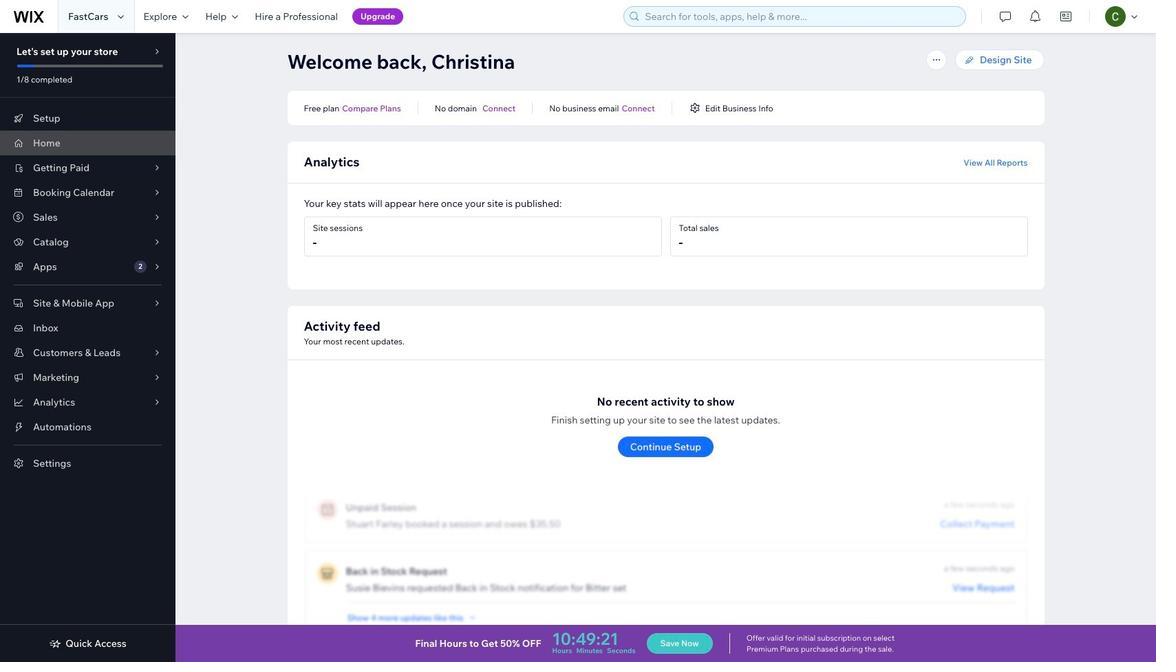 Task type: describe. For each thing, give the bounding box(es) containing it.
sidebar element
[[0, 33, 176, 663]]



Task type: locate. For each thing, give the bounding box(es) containing it.
Search for tools, apps, help & more... field
[[641, 7, 962, 26]]



Task type: vqa. For each thing, say whether or not it's contained in the screenshot.
Enterprise solutions Essential features for large-scale businesses.
no



